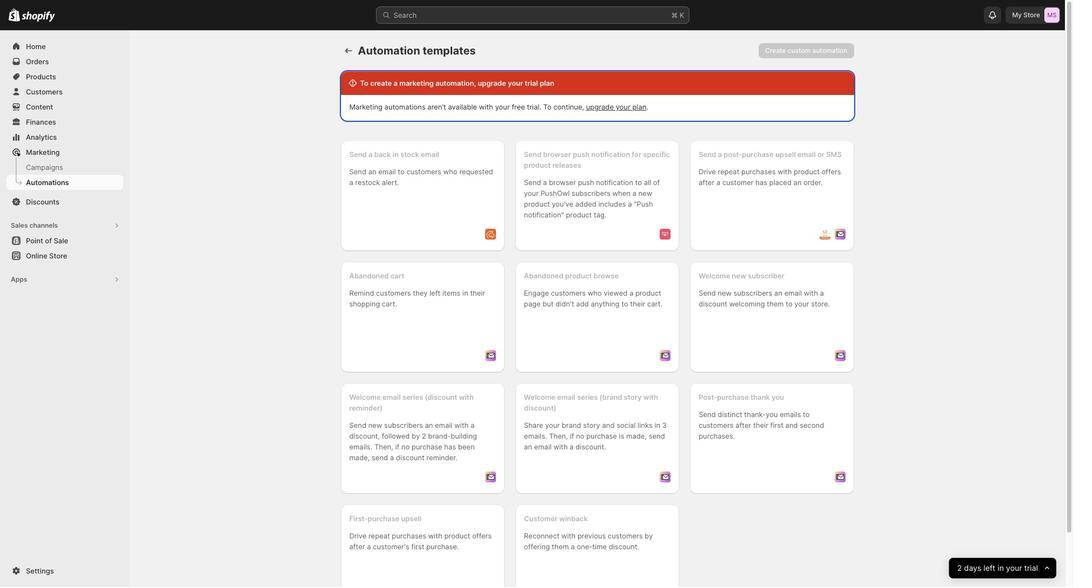 Task type: vqa. For each thing, say whether or not it's contained in the screenshot.
tooltip
no



Task type: locate. For each thing, give the bounding box(es) containing it.
marketing inside 'link'
[[26, 148, 60, 157]]

0 horizontal spatial trial
[[525, 79, 538, 88]]

finances link
[[6, 115, 123, 130]]

point
[[26, 237, 43, 245]]

your
[[508, 79, 523, 88], [495, 103, 510, 111], [616, 103, 630, 111], [1006, 564, 1022, 574]]

point of sale link
[[6, 233, 123, 249]]

your left the .
[[616, 103, 630, 111]]

1 vertical spatial trial
[[1024, 564, 1038, 574]]

store down sale
[[49, 252, 67, 260]]

0 horizontal spatial store
[[49, 252, 67, 260]]

products
[[26, 72, 56, 81]]

store for online store
[[49, 252, 67, 260]]

.
[[646, 103, 648, 111]]

automations
[[26, 178, 69, 187]]

marketing down analytics in the left top of the page
[[26, 148, 60, 157]]

shopify image
[[9, 9, 20, 22], [22, 11, 55, 22]]

marketing down create
[[349, 103, 383, 111]]

upgrade right continue,
[[586, 103, 614, 111]]

marketing for marketing automations aren't available with your free trial. to continue, upgrade your plan .
[[349, 103, 383, 111]]

0 vertical spatial store
[[1024, 11, 1040, 19]]

automation
[[358, 44, 420, 57]]

point of sale
[[26, 237, 68, 245]]

settings link
[[6, 564, 123, 579]]

to left create
[[360, 79, 368, 88]]

0 horizontal spatial marketing
[[26, 148, 60, 157]]

marketing
[[399, 79, 434, 88]]

0 vertical spatial marketing
[[349, 103, 383, 111]]

1 vertical spatial to
[[543, 103, 551, 111]]

0 horizontal spatial plan
[[540, 79, 554, 88]]

1 vertical spatial plan
[[632, 103, 646, 111]]

upgrade up the "with"
[[478, 79, 506, 88]]

1 vertical spatial store
[[49, 252, 67, 260]]

create
[[370, 79, 392, 88]]

continue,
[[553, 103, 584, 111]]

trial
[[525, 79, 538, 88], [1024, 564, 1038, 574]]

0 horizontal spatial shopify image
[[9, 9, 20, 22]]

store inside online store link
[[49, 252, 67, 260]]

orders
[[26, 57, 49, 66]]

0 horizontal spatial to
[[360, 79, 368, 88]]

plan
[[540, 79, 554, 88], [632, 103, 646, 111]]

1 horizontal spatial upgrade
[[586, 103, 614, 111]]

1 horizontal spatial to
[[543, 103, 551, 111]]

1 horizontal spatial store
[[1024, 11, 1040, 19]]

0 vertical spatial to
[[360, 79, 368, 88]]

left
[[983, 564, 995, 574]]

1 horizontal spatial marketing
[[349, 103, 383, 111]]

store right my
[[1024, 11, 1040, 19]]

settings
[[26, 567, 54, 576]]

online store button
[[0, 249, 130, 264]]

trial up trial. at the top of page
[[525, 79, 538, 88]]

0 vertical spatial plan
[[540, 79, 554, 88]]

marketing
[[349, 103, 383, 111], [26, 148, 60, 157]]

0 vertical spatial upgrade
[[478, 79, 506, 88]]

analytics
[[26, 133, 57, 142]]

orders link
[[6, 54, 123, 69]]

your left free
[[495, 103, 510, 111]]

1 vertical spatial marketing
[[26, 148, 60, 157]]

1 horizontal spatial trial
[[1024, 564, 1038, 574]]

discounts link
[[6, 195, 123, 210]]

to create a marketing automation, upgrade your trial plan
[[360, 79, 554, 88]]

upgrade
[[478, 79, 506, 88], [586, 103, 614, 111]]

apps
[[11, 276, 27, 284]]

to right trial. at the top of page
[[543, 103, 551, 111]]

upgrade your plan link
[[586, 103, 646, 111]]

finances
[[26, 118, 56, 126]]

2 days left in your trial
[[957, 564, 1038, 574]]

store
[[1024, 11, 1040, 19], [49, 252, 67, 260]]

to
[[360, 79, 368, 88], [543, 103, 551, 111]]

home link
[[6, 39, 123, 54]]

create custom automation
[[765, 46, 848, 55]]

k
[[680, 11, 684, 19]]

your right in
[[1006, 564, 1022, 574]]

trial right in
[[1024, 564, 1038, 574]]

marketing automations aren't available with your free trial. to continue, upgrade your plan .
[[349, 103, 648, 111]]



Task type: describe. For each thing, give the bounding box(es) containing it.
campaigns
[[26, 163, 63, 172]]

home
[[26, 42, 46, 51]]

customers
[[26, 88, 63, 96]]

0 vertical spatial trial
[[525, 79, 538, 88]]

marketing link
[[6, 145, 123, 160]]

content link
[[6, 99, 123, 115]]

store for my store
[[1024, 11, 1040, 19]]

a
[[394, 79, 398, 88]]

analytics link
[[6, 130, 123, 145]]

create
[[765, 46, 786, 55]]

of
[[45, 237, 52, 245]]

content
[[26, 103, 53, 111]]

sales channels button
[[6, 218, 123, 233]]

point of sale button
[[0, 233, 130, 249]]

sales
[[11, 222, 28, 230]]

channels
[[29, 222, 58, 230]]

1 horizontal spatial plan
[[632, 103, 646, 111]]

online store link
[[6, 249, 123, 264]]

trial.
[[527, 103, 541, 111]]

automations link
[[6, 175, 123, 190]]

online
[[26, 252, 47, 260]]

my store
[[1012, 11, 1040, 19]]

customers link
[[6, 84, 123, 99]]

0 horizontal spatial upgrade
[[478, 79, 506, 88]]

automation
[[812, 46, 848, 55]]

automation templates
[[358, 44, 476, 57]]

custom
[[788, 46, 811, 55]]

discounts
[[26, 198, 59, 206]]

sales channels
[[11, 222, 58, 230]]

available
[[448, 103, 477, 111]]

search
[[394, 11, 417, 19]]

my
[[1012, 11, 1022, 19]]

2 days left in your trial button
[[949, 559, 1056, 579]]

automations
[[384, 103, 425, 111]]

online store
[[26, 252, 67, 260]]

with
[[479, 103, 493, 111]]

automation,
[[435, 79, 476, 88]]

marketing for marketing
[[26, 148, 60, 157]]

2
[[957, 564, 962, 574]]

1 horizontal spatial shopify image
[[22, 11, 55, 22]]

free
[[512, 103, 525, 111]]

1 vertical spatial upgrade
[[586, 103, 614, 111]]

your up free
[[508, 79, 523, 88]]

sale
[[54, 237, 68, 245]]

templates
[[423, 44, 476, 57]]

days
[[964, 564, 981, 574]]

apps button
[[6, 272, 123, 287]]

products link
[[6, 69, 123, 84]]

my store image
[[1044, 8, 1060, 23]]

⌘ k
[[671, 11, 684, 19]]

in
[[997, 564, 1004, 574]]

⌘
[[671, 11, 678, 19]]

aren't
[[427, 103, 446, 111]]

your inside dropdown button
[[1006, 564, 1022, 574]]

trial inside dropdown button
[[1024, 564, 1038, 574]]

campaigns link
[[6, 160, 123, 175]]

create custom automation button
[[759, 43, 854, 58]]



